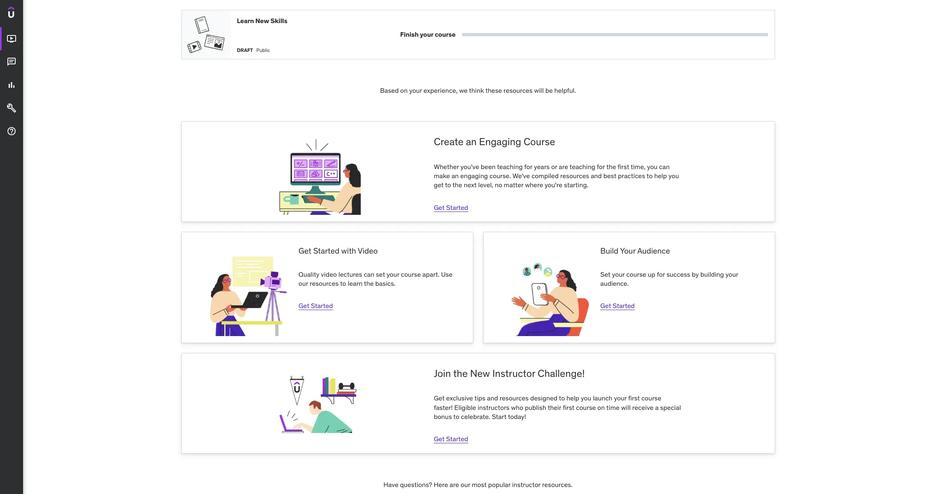 Task type: locate. For each thing, give the bounding box(es) containing it.
0 vertical spatial are
[[559, 162, 569, 171]]

started down bonus
[[447, 435, 469, 443]]

new up tips
[[471, 367, 490, 380]]

apart.
[[423, 270, 440, 278]]

here
[[434, 481, 448, 489]]

help
[[655, 172, 668, 180], [567, 394, 580, 402]]

an down whether
[[452, 172, 459, 180]]

0 horizontal spatial teaching
[[497, 162, 523, 171]]

for right up
[[657, 270, 666, 278]]

get
[[434, 203, 445, 212], [299, 246, 312, 256], [299, 302, 310, 310], [601, 302, 612, 310], [434, 394, 445, 402], [434, 435, 445, 443]]

first up receive
[[629, 394, 640, 402]]

0 horizontal spatial our
[[299, 279, 308, 288]]

on down launch
[[598, 403, 605, 412]]

get started
[[434, 203, 469, 212], [299, 302, 333, 310], [601, 302, 635, 310], [434, 435, 469, 443]]

help down challenge!
[[567, 394, 580, 402]]

course inside edit / manage course link
[[517, 29, 542, 39]]

get down bonus
[[434, 435, 445, 443]]

get down get
[[434, 203, 445, 212]]

1 vertical spatial can
[[364, 270, 375, 278]]

get started down quality
[[299, 302, 333, 310]]

designed
[[531, 394, 558, 402]]

2 vertical spatial medium image
[[7, 126, 17, 136]]

compiled
[[532, 172, 559, 180]]

0 horizontal spatial new
[[256, 16, 269, 25]]

your up basics.
[[387, 270, 400, 278]]

get started for build
[[601, 302, 635, 310]]

0 horizontal spatial you
[[581, 394, 592, 402]]

first for join the new instructor challenge!
[[629, 394, 640, 402]]

an
[[466, 135, 477, 148], [452, 172, 459, 180]]

1 vertical spatial our
[[461, 481, 471, 489]]

will left be at right
[[535, 86, 544, 94]]

1 vertical spatial will
[[622, 403, 631, 412]]

0 vertical spatial on
[[401, 86, 408, 94]]

1 vertical spatial help
[[567, 394, 580, 402]]

2 vertical spatial you
[[581, 394, 592, 402]]

are right or
[[559, 162, 569, 171]]

0 horizontal spatial for
[[525, 162, 533, 171]]

for up we've
[[525, 162, 533, 171]]

challenge!
[[538, 367, 585, 380]]

video
[[321, 270, 337, 278]]

get started down bonus
[[434, 435, 469, 443]]

create
[[434, 135, 464, 148]]

based
[[380, 86, 399, 94]]

course
[[517, 29, 542, 39], [435, 30, 456, 38], [401, 270, 421, 278], [627, 270, 647, 278], [642, 394, 662, 402], [576, 403, 596, 412]]

are inside whether you've been teaching for years or are teaching for the first time, you can make an engaging course. we've compiled resources and best practices to help you get to the next level, no matter where you're starting.
[[559, 162, 569, 171]]

0 horizontal spatial help
[[567, 394, 580, 402]]

2 horizontal spatial you
[[669, 172, 680, 180]]

resources up starting.
[[561, 172, 590, 180]]

first for create an engaging course
[[618, 162, 630, 171]]

resources down video
[[310, 279, 339, 288]]

matter
[[504, 181, 524, 189]]

our inside quality video lectures can set your course apart. use our resources to learn the basics.
[[299, 279, 308, 288]]

0 vertical spatial can
[[660, 162, 670, 171]]

for for create an engaging course
[[525, 162, 533, 171]]

1 horizontal spatial will
[[622, 403, 631, 412]]

course inside set your course up for success by building your audience.
[[627, 270, 647, 278]]

1 horizontal spatial and
[[591, 172, 602, 180]]

will inside get exclusive tips and resources designed to help you launch your first course faster! eligible instructors who publish their first course on time will receive a special bonus to celebrate. start today!
[[622, 403, 631, 412]]

for inside set your course up for success by building your audience.
[[657, 270, 666, 278]]

for up best
[[597, 162, 605, 171]]

course
[[524, 135, 556, 148]]

to down eligible
[[454, 413, 460, 421]]

no
[[495, 181, 503, 189]]

draft
[[237, 47, 253, 53]]

1 vertical spatial medium image
[[7, 57, 17, 67]]

and inside get exclusive tips and resources designed to help you launch your first course faster! eligible instructors who publish their first course on time will receive a special bonus to celebrate. start today!
[[487, 394, 498, 402]]

get started link
[[434, 203, 469, 212], [299, 302, 333, 310], [601, 302, 635, 310], [434, 435, 469, 443]]

first inside whether you've been teaching for years or are teaching for the first time, you can make an engaging course. we've compiled resources and best practices to help you get to the next level, no matter where you're starting.
[[618, 162, 630, 171]]

course up 'a'
[[642, 394, 662, 402]]

1 horizontal spatial our
[[461, 481, 471, 489]]

get started link down bonus
[[434, 435, 469, 443]]

edit
[[464, 29, 479, 39]]

1 horizontal spatial you
[[648, 162, 658, 171]]

join the new instructor challenge!
[[434, 367, 585, 380]]

you inside get exclusive tips and resources designed to help you launch your first course faster! eligible instructors who publish their first course on time will receive a special bonus to celebrate. start today!
[[581, 394, 592, 402]]

audience
[[638, 246, 671, 256]]

new left skills
[[256, 16, 269, 25]]

get started link for join
[[434, 435, 469, 443]]

on right based
[[401, 86, 408, 94]]

based on your experience, we think these resources will be helpful.
[[380, 86, 577, 94]]

to up their
[[559, 394, 565, 402]]

get started down audience.
[[601, 302, 635, 310]]

your right building
[[726, 270, 739, 278]]

resources.
[[543, 481, 573, 489]]

instructor
[[493, 367, 536, 380]]

learn new skills
[[237, 16, 288, 25]]

1 horizontal spatial on
[[598, 403, 605, 412]]

1 medium image from the top
[[7, 80, 17, 90]]

for
[[525, 162, 533, 171], [597, 162, 605, 171], [657, 270, 666, 278]]

resources inside whether you've been teaching for years or are teaching for the first time, you can make an engaging course. we've compiled resources and best practices to help you get to the next level, no matter where you're starting.
[[561, 172, 590, 180]]

get for join the new instructor challenge!
[[434, 435, 445, 443]]

1 horizontal spatial for
[[597, 162, 605, 171]]

will right the time
[[622, 403, 631, 412]]

first right their
[[563, 403, 575, 412]]

time,
[[631, 162, 646, 171]]

0 horizontal spatial and
[[487, 394, 498, 402]]

and up instructors
[[487, 394, 498, 402]]

resources up who
[[500, 394, 529, 402]]

course left apart.
[[401, 270, 421, 278]]

basics.
[[376, 279, 396, 288]]

1 horizontal spatial can
[[660, 162, 670, 171]]

0 vertical spatial our
[[299, 279, 308, 288]]

start
[[492, 413, 507, 421]]

up
[[648, 270, 656, 278]]

started down video
[[311, 302, 333, 310]]

to
[[647, 172, 653, 180], [445, 181, 451, 189], [340, 279, 346, 288], [559, 394, 565, 402], [454, 413, 460, 421]]

can inside whether you've been teaching for years or are teaching for the first time, you can make an engaging course. we've compiled resources and best practices to help you get to the next level, no matter where you're starting.
[[660, 162, 670, 171]]

time
[[607, 403, 620, 412]]

set
[[601, 270, 611, 278]]

or
[[552, 162, 558, 171]]

an right create
[[466, 135, 477, 148]]

the right learn at the left of the page
[[364, 279, 374, 288]]

1 vertical spatial new
[[471, 367, 490, 380]]

1 vertical spatial medium image
[[7, 103, 17, 113]]

get started link down quality
[[299, 302, 333, 310]]

can right time,
[[660, 162, 670, 171]]

your up the time
[[615, 394, 627, 402]]

receive
[[633, 403, 654, 412]]

exclusive
[[447, 394, 473, 402]]

0 vertical spatial new
[[256, 16, 269, 25]]

teaching
[[497, 162, 523, 171], [570, 162, 596, 171]]

faster!
[[434, 403, 453, 412]]

first up practices
[[618, 162, 630, 171]]

course left up
[[627, 270, 647, 278]]

1 horizontal spatial help
[[655, 172, 668, 180]]

0 horizontal spatial on
[[401, 86, 408, 94]]

learn
[[348, 279, 363, 288]]

0 vertical spatial and
[[591, 172, 602, 180]]

the left next
[[453, 181, 463, 189]]

get started link down get
[[434, 203, 469, 212]]

0 horizontal spatial an
[[452, 172, 459, 180]]

resources right these at top
[[504, 86, 533, 94]]

years
[[534, 162, 550, 171]]

on inside get exclusive tips and resources designed to help you launch your first course faster! eligible instructors who publish their first course on time will receive a special bonus to celebrate. start today!
[[598, 403, 605, 412]]

get up "faster!"
[[434, 394, 445, 402]]

course right manage
[[517, 29, 542, 39]]

help right practices
[[655, 172, 668, 180]]

build your audience
[[601, 246, 671, 256]]

1 vertical spatial an
[[452, 172, 459, 180]]

most
[[472, 481, 487, 489]]

and
[[591, 172, 602, 180], [487, 394, 498, 402]]

new
[[256, 16, 269, 25], [471, 367, 490, 380]]

experience,
[[424, 86, 458, 94]]

get exclusive tips and resources designed to help you launch your first course faster! eligible instructors who publish their first course on time will receive a special bonus to celebrate. start today!
[[434, 394, 682, 421]]

you
[[648, 162, 658, 171], [669, 172, 680, 180], [581, 394, 592, 402]]

get started for create
[[434, 203, 469, 212]]

1 vertical spatial first
[[629, 394, 640, 402]]

our down quality
[[299, 279, 308, 288]]

help inside whether you've been teaching for years or are teaching for the first time, you can make an engaging course. we've compiled resources and best practices to help you get to the next level, no matter where you're starting.
[[655, 172, 668, 180]]

to down lectures
[[340, 279, 346, 288]]

our left most
[[461, 481, 471, 489]]

help inside get exclusive tips and resources designed to help you launch your first course faster! eligible instructors who publish their first course on time will receive a special bonus to celebrate. start today!
[[567, 394, 580, 402]]

with
[[342, 246, 356, 256]]

0 horizontal spatial are
[[450, 481, 459, 489]]

2 horizontal spatial for
[[657, 270, 666, 278]]

who
[[511, 403, 524, 412]]

started for video
[[311, 302, 333, 310]]

teaching up starting.
[[570, 162, 596, 171]]

your
[[420, 30, 434, 38], [410, 86, 422, 94], [387, 270, 400, 278], [613, 270, 625, 278], [726, 270, 739, 278], [615, 394, 627, 402]]

1 vertical spatial and
[[487, 394, 498, 402]]

course down launch
[[576, 403, 596, 412]]

resources
[[504, 86, 533, 94], [561, 172, 590, 180], [310, 279, 339, 288], [500, 394, 529, 402]]

1 horizontal spatial are
[[559, 162, 569, 171]]

get
[[434, 181, 444, 189]]

0 vertical spatial medium image
[[7, 34, 17, 44]]

these
[[486, 86, 502, 94]]

0 vertical spatial medium image
[[7, 80, 17, 90]]

get started link for create
[[434, 203, 469, 212]]

0 vertical spatial an
[[466, 135, 477, 148]]

for for build your audience
[[657, 270, 666, 278]]

quality video lectures can set your course apart. use our resources to learn the basics.
[[299, 270, 453, 288]]

popular
[[489, 481, 511, 489]]

will
[[535, 86, 544, 94], [622, 403, 631, 412]]

0 vertical spatial will
[[535, 86, 544, 94]]

medium image
[[7, 34, 17, 44], [7, 57, 17, 67], [7, 126, 17, 136]]

success
[[667, 270, 691, 278]]

get down quality
[[299, 302, 310, 310]]

and left best
[[591, 172, 602, 180]]

have questions? here are our most popular instructor resources.
[[384, 481, 573, 489]]

get for create an engaging course
[[434, 203, 445, 212]]

our
[[299, 279, 308, 288], [461, 481, 471, 489]]

first
[[618, 162, 630, 171], [629, 394, 640, 402], [563, 403, 575, 412]]

can left the set
[[364, 270, 375, 278]]

1 horizontal spatial teaching
[[570, 162, 596, 171]]

starting.
[[565, 181, 589, 189]]

build
[[601, 246, 619, 256]]

medium image
[[7, 80, 17, 90], [7, 103, 17, 113]]

0 vertical spatial first
[[618, 162, 630, 171]]

to inside quality video lectures can set your course apart. use our resources to learn the basics.
[[340, 279, 346, 288]]

1 vertical spatial you
[[669, 172, 680, 180]]

get started link down audience.
[[601, 302, 635, 310]]

get started link for get
[[299, 302, 333, 310]]

by
[[692, 270, 699, 278]]

0 horizontal spatial can
[[364, 270, 375, 278]]

started down next
[[447, 203, 469, 212]]

get down audience.
[[601, 302, 612, 310]]

the
[[607, 162, 617, 171], [453, 181, 463, 189], [364, 279, 374, 288], [454, 367, 468, 380]]

are right here
[[450, 481, 459, 489]]

best
[[604, 172, 617, 180]]

0 vertical spatial help
[[655, 172, 668, 180]]

teaching up the course.
[[497, 162, 523, 171]]

get started down get
[[434, 203, 469, 212]]

to right get
[[445, 181, 451, 189]]

1 teaching from the left
[[497, 162, 523, 171]]

1 vertical spatial on
[[598, 403, 605, 412]]



Task type: describe. For each thing, give the bounding box(es) containing it.
set
[[376, 270, 385, 278]]

audience.
[[601, 279, 629, 288]]

started for instructor
[[447, 435, 469, 443]]

1 vertical spatial are
[[450, 481, 459, 489]]

course.
[[490, 172, 511, 180]]

your up audience.
[[613, 270, 625, 278]]

we
[[460, 86, 468, 94]]

lectures
[[339, 270, 362, 278]]

make
[[434, 172, 450, 180]]

questions?
[[400, 481, 433, 489]]

the up best
[[607, 162, 617, 171]]

manage
[[486, 29, 516, 39]]

get for get started with video
[[299, 302, 310, 310]]

2 teaching from the left
[[570, 162, 596, 171]]

0 horizontal spatial will
[[535, 86, 544, 94]]

get started for get
[[299, 302, 333, 310]]

3 medium image from the top
[[7, 126, 17, 136]]

launch
[[593, 394, 613, 402]]

instructor
[[512, 481, 541, 489]]

think
[[469, 86, 484, 94]]

get inside get exclusive tips and resources designed to help you launch your first course faster! eligible instructors who publish their first course on time will receive a special bonus to celebrate. start today!
[[434, 394, 445, 402]]

finish your course
[[400, 30, 456, 38]]

/
[[480, 29, 484, 39]]

your left experience,
[[410, 86, 422, 94]]

edit / manage course link
[[362, 13, 644, 56]]

you've
[[461, 162, 480, 171]]

use
[[441, 270, 453, 278]]

building
[[701, 270, 725, 278]]

get started with video
[[299, 246, 378, 256]]

edit / manage course
[[464, 29, 542, 39]]

a
[[656, 403, 659, 412]]

instructors
[[478, 403, 510, 412]]

2 medium image from the top
[[7, 103, 17, 113]]

where
[[525, 181, 544, 189]]

quality
[[299, 270, 320, 278]]

public
[[257, 47, 270, 53]]

draft public
[[237, 47, 270, 53]]

have
[[384, 481, 399, 489]]

level,
[[479, 181, 494, 189]]

their
[[548, 403, 562, 412]]

we've
[[513, 172, 530, 180]]

eligible
[[455, 403, 476, 412]]

resources inside quality video lectures can set your course apart. use our resources to learn the basics.
[[310, 279, 339, 288]]

started for course
[[447, 203, 469, 212]]

udemy image
[[8, 7, 46, 21]]

learn
[[237, 16, 254, 25]]

join
[[434, 367, 451, 380]]

you're
[[545, 181, 563, 189]]

your
[[621, 246, 636, 256]]

2 medium image from the top
[[7, 57, 17, 67]]

set your course up for success by building your audience.
[[601, 270, 739, 288]]

course inside quality video lectures can set your course apart. use our resources to learn the basics.
[[401, 270, 421, 278]]

get started for join
[[434, 435, 469, 443]]

celebrate.
[[461, 413, 491, 421]]

helpful.
[[555, 86, 577, 94]]

get for build your audience
[[601, 302, 612, 310]]

engaging
[[479, 135, 522, 148]]

started left with at left
[[313, 246, 340, 256]]

finish
[[400, 30, 419, 38]]

resources inside get exclusive tips and resources designed to help you launch your first course faster! eligible instructors who publish their first course on time will receive a special bonus to celebrate. start today!
[[500, 394, 529, 402]]

to right practices
[[647, 172, 653, 180]]

special
[[661, 403, 682, 412]]

create an engaging course
[[434, 135, 556, 148]]

your inside get exclusive tips and resources designed to help you launch your first course faster! eligible instructors who publish their first course on time will receive a special bonus to celebrate. start today!
[[615, 394, 627, 402]]

and inside whether you've been teaching for years or are teaching for the first time, you can make an engaging course. we've compiled resources and best practices to help you get to the next level, no matter where you're starting.
[[591, 172, 602, 180]]

publish
[[525, 403, 547, 412]]

whether you've been teaching for years or are teaching for the first time, you can make an engaging course. we've compiled resources and best practices to help you get to the next level, no matter where you're starting.
[[434, 162, 680, 189]]

your inside quality video lectures can set your course apart. use our resources to learn the basics.
[[387, 270, 400, 278]]

skills
[[271, 16, 288, 25]]

1 horizontal spatial new
[[471, 367, 490, 380]]

an inside whether you've been teaching for years or are teaching for the first time, you can make an engaging course. we've compiled resources and best practices to help you get to the next level, no matter where you're starting.
[[452, 172, 459, 180]]

your right finish
[[420, 30, 434, 38]]

engaging
[[461, 172, 488, 180]]

the right the join
[[454, 367, 468, 380]]

0 vertical spatial you
[[648, 162, 658, 171]]

be
[[546, 86, 553, 94]]

the inside quality video lectures can set your course apart. use our resources to learn the basics.
[[364, 279, 374, 288]]

1 medium image from the top
[[7, 34, 17, 44]]

whether
[[434, 162, 459, 171]]

get started link for build
[[601, 302, 635, 310]]

1 horizontal spatial an
[[466, 135, 477, 148]]

bonus
[[434, 413, 452, 421]]

next
[[464, 181, 477, 189]]

tips
[[475, 394, 486, 402]]

get up quality
[[299, 246, 312, 256]]

practices
[[618, 172, 646, 180]]

started down audience.
[[613, 302, 635, 310]]

2 vertical spatial first
[[563, 403, 575, 412]]

been
[[481, 162, 496, 171]]

video
[[358, 246, 378, 256]]

can inside quality video lectures can set your course apart. use our resources to learn the basics.
[[364, 270, 375, 278]]

today!
[[508, 413, 527, 421]]

course left edit
[[435, 30, 456, 38]]



Task type: vqa. For each thing, say whether or not it's contained in the screenshot.
tenth xsmall icon from the top of the page
no



